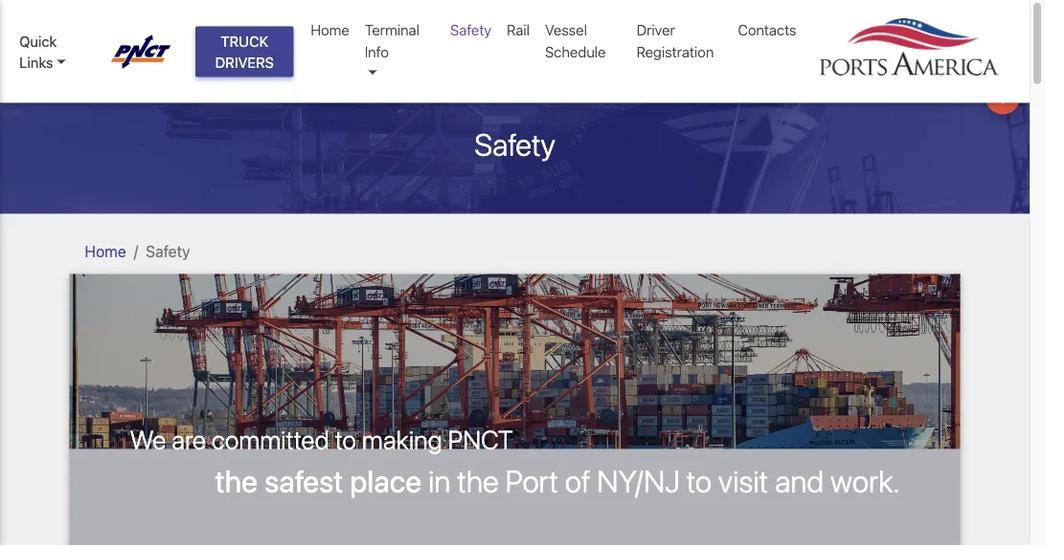 Task type: vqa. For each thing, say whether or not it's contained in the screenshot.
QUICK
yes



Task type: locate. For each thing, give the bounding box(es) containing it.
truck drivers link
[[196, 26, 293, 77]]

0 vertical spatial safety
[[450, 22, 491, 38]]

terminal info link
[[357, 11, 443, 91]]

to
[[335, 424, 356, 455], [687, 463, 712, 500]]

1 horizontal spatial home link
[[303, 11, 357, 48]]

terminal info
[[365, 22, 420, 60]]

truck drivers
[[215, 32, 274, 71]]

0 vertical spatial home
[[311, 22, 349, 38]]

we
[[130, 424, 166, 455]]

the right in
[[457, 463, 499, 500]]

1 vertical spatial to
[[687, 463, 712, 500]]

we are committed to making pnct the safest place in the port of ny/nj to visit and work.
[[130, 424, 900, 500]]

2 the from the left
[[457, 463, 499, 500]]

vessel
[[545, 22, 587, 38]]

info
[[365, 43, 389, 60]]

to left making in the left of the page
[[335, 424, 356, 455]]

vessel schedule link
[[537, 11, 629, 70]]

contacts
[[738, 22, 796, 38]]

ny/nj
[[597, 463, 680, 500]]

home link
[[303, 11, 357, 48], [85, 242, 126, 261]]

to left visit
[[687, 463, 712, 500]]

driver registration
[[637, 22, 714, 60]]

committed
[[212, 424, 329, 455]]

1 horizontal spatial home
[[311, 22, 349, 38]]

quick links
[[19, 32, 57, 71]]

the down the committed on the bottom left of page
[[215, 463, 258, 500]]

1 vertical spatial home
[[85, 242, 126, 261]]

0 vertical spatial to
[[335, 424, 356, 455]]

1 horizontal spatial to
[[687, 463, 712, 500]]

home
[[311, 22, 349, 38], [85, 242, 126, 261]]

safety
[[450, 22, 491, 38], [474, 126, 555, 162], [146, 242, 190, 261]]

rail link
[[499, 11, 537, 48]]

quick
[[19, 32, 57, 49]]

safety link
[[443, 11, 499, 48]]

visit
[[718, 463, 768, 500]]

drivers
[[215, 54, 274, 71]]

safety inside the safety link
[[450, 22, 491, 38]]

port
[[505, 463, 558, 500]]

2 vertical spatial safety
[[146, 242, 190, 261]]

1 vertical spatial home link
[[85, 242, 126, 261]]

0 horizontal spatial home
[[85, 242, 126, 261]]

the
[[215, 463, 258, 500], [457, 463, 499, 500]]

0 horizontal spatial the
[[215, 463, 258, 500]]

0 vertical spatial home link
[[303, 11, 357, 48]]

1 horizontal spatial the
[[457, 463, 499, 500]]



Task type: describe. For each thing, give the bounding box(es) containing it.
of
[[565, 463, 590, 500]]

truck
[[221, 32, 268, 49]]

terminal
[[365, 22, 420, 38]]

registration
[[637, 43, 714, 60]]

contacts link
[[730, 11, 804, 48]]

driver
[[637, 22, 675, 38]]

driver registration link
[[629, 11, 730, 70]]

schedule
[[545, 43, 606, 60]]

making
[[362, 424, 442, 455]]

quick links link
[[19, 30, 93, 73]]

1 vertical spatial safety
[[474, 126, 555, 162]]

safest
[[264, 463, 343, 500]]

are
[[172, 424, 206, 455]]

and
[[775, 463, 824, 500]]

rail
[[507, 22, 530, 38]]

1 the from the left
[[215, 463, 258, 500]]

0 horizontal spatial home link
[[85, 242, 126, 261]]

vessel schedule
[[545, 22, 606, 60]]

in
[[428, 463, 450, 500]]

work.
[[831, 463, 900, 500]]

pnct
[[448, 424, 513, 455]]

0 horizontal spatial to
[[335, 424, 356, 455]]

place
[[350, 463, 421, 500]]

links
[[19, 54, 53, 71]]



